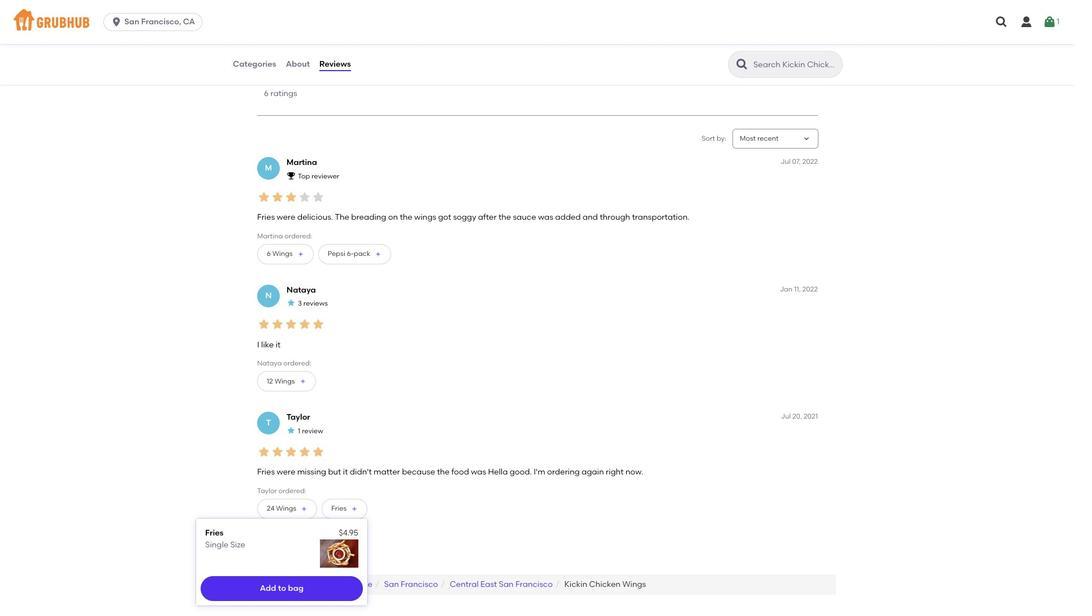 Task type: locate. For each thing, give the bounding box(es) containing it.
n
[[265, 291, 272, 301]]

0 vertical spatial taylor
[[287, 413, 310, 422]]

fries up martina ordered:
[[257, 213, 275, 222]]

6 for 6 wings
[[267, 250, 271, 258]]

pepsi
[[328, 250, 345, 258]]

fries up $4.95
[[331, 505, 347, 513]]

wings for 24 wings
[[276, 505, 296, 513]]

francisco right 'east'
[[516, 580, 553, 589]]

plus icon image right 6 wings
[[297, 251, 304, 258]]

pepsi 6-pack
[[328, 250, 370, 258]]

central east san francisco link
[[450, 580, 553, 589]]

wings for 12 wings
[[275, 378, 295, 385]]

was right food
[[471, 468, 486, 477]]

0 horizontal spatial nataya
[[257, 360, 282, 367]]

reviews
[[303, 300, 328, 308]]

fries up 'single'
[[205, 529, 224, 538]]

0 horizontal spatial svg image
[[111, 16, 122, 28]]

ordered: up '24 wings' button
[[279, 487, 306, 495]]

the right after
[[499, 213, 511, 222]]

3
[[298, 300, 302, 308]]

plus icon image inside 6 wings button
[[297, 251, 304, 258]]

1 jul from the top
[[781, 158, 791, 166]]

i
[[257, 340, 259, 350]]

nataya ordered:
[[257, 360, 311, 367]]

1 vertical spatial kickin
[[565, 580, 587, 589]]

nataya
[[287, 285, 316, 295], [257, 360, 282, 367]]

caret down icon image
[[802, 134, 811, 143]]

svg image
[[1020, 15, 1033, 29], [1043, 15, 1057, 29]]

2 jul from the top
[[781, 413, 791, 421]]

it right the "but"
[[343, 468, 348, 477]]

san
[[124, 17, 139, 27], [384, 580, 399, 589], [499, 580, 514, 589]]

2021
[[804, 413, 818, 421]]

6 down martina ordered:
[[267, 250, 271, 258]]

ratings
[[271, 89, 297, 98]]

1 horizontal spatial svg image
[[995, 15, 1008, 29]]

the
[[400, 213, 412, 222], [499, 213, 511, 222], [437, 468, 450, 477]]

0 horizontal spatial the
[[400, 213, 412, 222]]

francisco
[[401, 580, 438, 589], [516, 580, 553, 589]]

jul
[[781, 158, 791, 166], [781, 413, 791, 421]]

francisco left 'central'
[[401, 580, 438, 589]]

was right sauce
[[538, 213, 553, 222]]

trophy icon image
[[287, 171, 296, 180]]

2 were from the top
[[277, 468, 295, 477]]

0 vertical spatial jul
[[781, 158, 791, 166]]

12 wings
[[267, 378, 295, 385]]

6 left ratings
[[264, 89, 269, 98]]

0 vertical spatial it
[[276, 340, 281, 350]]

1 horizontal spatial martina
[[287, 158, 317, 168]]

add to bag button
[[201, 576, 363, 601]]

sort
[[702, 135, 715, 142]]

restaurants near me
[[292, 580, 372, 589]]

main navigation navigation
[[0, 0, 1075, 44]]

0 vertical spatial were
[[277, 213, 295, 222]]

1 vertical spatial jul
[[781, 413, 791, 421]]

nataya up the 12
[[257, 360, 282, 367]]

through
[[600, 213, 630, 222]]

for
[[323, 51, 343, 67]]

1 horizontal spatial 1
[[1057, 17, 1060, 26]]

1 horizontal spatial nataya
[[287, 285, 316, 295]]

right
[[606, 468, 624, 477]]

plus icon image inside pepsi 6-pack button
[[375, 251, 382, 258]]

fries image
[[320, 540, 358, 568]]

got
[[438, 213, 451, 222]]

taylor for taylor
[[287, 413, 310, 422]]

0 vertical spatial 6
[[264, 89, 269, 98]]

0 horizontal spatial 1
[[298, 427, 300, 435]]

ordered: up 6 wings button
[[285, 232, 312, 240]]

svg image
[[995, 15, 1008, 29], [111, 16, 122, 28]]

taylor up the 24
[[257, 487, 277, 495]]

san for san francisco
[[384, 580, 399, 589]]

0 horizontal spatial it
[[276, 340, 281, 350]]

wings for 6 wings
[[272, 250, 293, 258]]

0 vertical spatial martina
[[287, 158, 317, 168]]

san for san francisco, ca
[[124, 17, 139, 27]]

1 horizontal spatial francisco
[[516, 580, 553, 589]]

but
[[328, 468, 341, 477]]

jul left 07, at the top right of page
[[781, 158, 791, 166]]

6
[[264, 89, 269, 98], [267, 250, 271, 258]]

svg image inside 1 button
[[1043, 15, 1057, 29]]

6 ratings
[[264, 89, 297, 98]]

07,
[[792, 158, 801, 166]]

star icon image
[[264, 69, 280, 84], [280, 69, 296, 84], [296, 69, 311, 84], [311, 69, 327, 84], [311, 69, 327, 84], [327, 69, 343, 84], [257, 190, 271, 204], [271, 190, 284, 204], [284, 190, 298, 204], [298, 190, 311, 204], [311, 190, 325, 204], [287, 299, 296, 308], [257, 318, 271, 331], [271, 318, 284, 331], [284, 318, 298, 331], [298, 318, 311, 331], [311, 318, 325, 331], [287, 426, 296, 435], [257, 445, 271, 459], [271, 445, 284, 459], [284, 445, 298, 459], [298, 445, 311, 459], [311, 445, 325, 459]]

tooltip
[[196, 512, 367, 606]]

most
[[740, 135, 756, 142]]

0 vertical spatial 1
[[1057, 17, 1060, 26]]

11,
[[794, 285, 801, 293]]

single
[[205, 540, 228, 550]]

1 horizontal spatial svg image
[[1043, 15, 1057, 29]]

nataya for nataya ordered:
[[257, 360, 282, 367]]

east
[[481, 580, 497, 589]]

on
[[388, 213, 398, 222]]

plus icon image for pepsi 6-pack
[[375, 251, 382, 258]]

ordered: for missing
[[279, 487, 306, 495]]

12
[[267, 378, 273, 385]]

ordered: up 12 wings button
[[283, 360, 311, 367]]

jul 20, 2021
[[781, 413, 818, 421]]

svg image left san francisco, ca
[[111, 16, 122, 28]]

taylor for taylor ordered:
[[257, 487, 277, 495]]

were up martina ordered:
[[277, 213, 295, 222]]

was
[[538, 213, 553, 222], [471, 468, 486, 477]]

1 for 1 review
[[298, 427, 300, 435]]

reviews for kickin chicken wings
[[264, 51, 495, 67]]

by:
[[717, 135, 726, 142]]

1 vertical spatial 6
[[267, 250, 271, 258]]

now.
[[626, 468, 643, 477]]

2 svg image from the left
[[1043, 15, 1057, 29]]

plus icon image up $4.95
[[351, 506, 358, 513]]

nataya up 3
[[287, 285, 316, 295]]

0 vertical spatial ordered:
[[285, 232, 312, 240]]

1 horizontal spatial kickin
[[565, 580, 587, 589]]

1 vertical spatial it
[[343, 468, 348, 477]]

0 vertical spatial nataya
[[287, 285, 316, 295]]

it right "like"
[[276, 340, 281, 350]]

were up taylor ordered:
[[277, 468, 295, 477]]

plus icon image right 12 wings
[[299, 378, 306, 385]]

jul for fries were delicious. the breading on the wings got soggy after the sauce was added and through transportation.
[[781, 158, 791, 166]]

plus icon image inside '24 wings' button
[[301, 506, 308, 513]]

1 were from the top
[[277, 213, 295, 222]]

1 horizontal spatial it
[[343, 468, 348, 477]]

0 vertical spatial was
[[538, 213, 553, 222]]

san francisco
[[384, 580, 438, 589]]

jan
[[780, 285, 793, 293]]

2 francisco from the left
[[516, 580, 553, 589]]

san right me
[[384, 580, 399, 589]]

martina
[[287, 158, 317, 168], [257, 232, 283, 240]]

fries
[[257, 213, 275, 222], [257, 468, 275, 477], [331, 505, 347, 513], [205, 529, 224, 538]]

2022 right 11,
[[802, 285, 818, 293]]

1 vertical spatial martina
[[257, 232, 283, 240]]

1 inside button
[[1057, 17, 1060, 26]]

2 2022 from the top
[[802, 285, 818, 293]]

1 vertical spatial were
[[277, 468, 295, 477]]

martina ordered:
[[257, 232, 312, 240]]

1 horizontal spatial taylor
[[287, 413, 310, 422]]

plus icon image inside 12 wings button
[[299, 378, 306, 385]]

plus icon image right the 24 wings
[[301, 506, 308, 513]]

plus icon image right pack
[[375, 251, 382, 258]]

wings
[[452, 51, 495, 67], [272, 250, 293, 258], [275, 378, 295, 385], [276, 505, 296, 513], [622, 580, 646, 589]]

san francisco link
[[384, 580, 438, 589]]

1
[[1057, 17, 1060, 26], [298, 427, 300, 435]]

fries up taylor ordered:
[[257, 468, 275, 477]]

reviews up ratings
[[264, 51, 320, 67]]

0 horizontal spatial chicken
[[392, 51, 449, 67]]

2 horizontal spatial the
[[499, 213, 511, 222]]

jul for fries were missing but it didn't matter because the food was hella good. i'm ordering again right now.
[[781, 413, 791, 421]]

were
[[277, 213, 295, 222], [277, 468, 295, 477]]

plus icon image inside "fries" "button"
[[351, 506, 358, 513]]

0 vertical spatial kickin
[[346, 51, 389, 67]]

martina up 6 wings
[[257, 232, 283, 240]]

chicken
[[392, 51, 449, 67], [589, 580, 621, 589]]

plus icon image for 12 wings
[[299, 378, 306, 385]]

martina for martina ordered:
[[257, 232, 283, 240]]

0 vertical spatial 2022
[[802, 158, 818, 166]]

i like it
[[257, 340, 281, 350]]

2 horizontal spatial san
[[499, 580, 514, 589]]

svg image left 1 button on the right of page
[[995, 15, 1008, 29]]

1 vertical spatial 1
[[298, 427, 300, 435]]

0 horizontal spatial martina
[[257, 232, 283, 240]]

2022 for i like it
[[802, 285, 818, 293]]

0 horizontal spatial taylor
[[257, 487, 277, 495]]

martina up top
[[287, 158, 317, 168]]

2 vertical spatial ordered:
[[279, 487, 306, 495]]

again
[[582, 468, 604, 477]]

the left food
[[437, 468, 450, 477]]

reviews button
[[319, 44, 351, 85]]

francisco,
[[141, 17, 181, 27]]

top
[[298, 172, 310, 180]]

24 wings button
[[257, 499, 317, 519]]

1 vertical spatial 2022
[[802, 285, 818, 293]]

0 horizontal spatial francisco
[[401, 580, 438, 589]]

1 horizontal spatial chicken
[[589, 580, 621, 589]]

central
[[450, 580, 479, 589]]

plus icon image
[[297, 251, 304, 258], [375, 251, 382, 258], [299, 378, 306, 385], [301, 506, 308, 513], [351, 506, 358, 513]]

1 vertical spatial ordered:
[[283, 360, 311, 367]]

0 horizontal spatial san
[[124, 17, 139, 27]]

sort by:
[[702, 135, 726, 142]]

1 2022 from the top
[[802, 158, 818, 166]]

1 horizontal spatial san
[[384, 580, 399, 589]]

2022 right 07, at the top right of page
[[802, 158, 818, 166]]

were for delicious.
[[277, 213, 295, 222]]

0 horizontal spatial svg image
[[1020, 15, 1033, 29]]

to
[[278, 584, 286, 593]]

the right 'on' at the top left of page
[[400, 213, 412, 222]]

hella
[[488, 468, 508, 477]]

1 vertical spatial was
[[471, 468, 486, 477]]

6 inside button
[[267, 250, 271, 258]]

search icon image
[[735, 58, 749, 71]]

and
[[583, 213, 598, 222]]

1 vertical spatial nataya
[[257, 360, 282, 367]]

plus icon image for fries
[[351, 506, 358, 513]]

jul left 20,
[[781, 413, 791, 421]]

1 vertical spatial taylor
[[257, 487, 277, 495]]

0 horizontal spatial was
[[471, 468, 486, 477]]

san left francisco,
[[124, 17, 139, 27]]

san right 'east'
[[499, 580, 514, 589]]

taylor up '1 review'
[[287, 413, 310, 422]]

m
[[265, 163, 272, 173]]

kickin
[[346, 51, 389, 67], [565, 580, 587, 589]]

reviews right "about"
[[319, 59, 351, 69]]

top reviewer
[[298, 172, 339, 180]]

didn't
[[350, 468, 372, 477]]

san inside button
[[124, 17, 139, 27]]

24
[[267, 505, 275, 513]]

plus icon image for 24 wings
[[301, 506, 308, 513]]

reviews inside button
[[319, 59, 351, 69]]



Task type: vqa. For each thing, say whether or not it's contained in the screenshot.
Coffee, Etc tab
no



Task type: describe. For each thing, give the bounding box(es) containing it.
transportation.
[[632, 213, 690, 222]]

t
[[266, 418, 271, 428]]

fries inside tooltip
[[205, 529, 224, 538]]

24 wings
[[267, 505, 296, 513]]

2022 for fries were delicious. the breading on the wings got soggy after the sauce was added and through transportation.
[[802, 158, 818, 166]]

plus icon image for 6 wings
[[297, 251, 304, 258]]

fries were delicious. the breading on the wings got soggy after the sauce was added and through transportation.
[[257, 213, 690, 222]]

me
[[361, 580, 372, 589]]

ordered: for delicious.
[[285, 232, 312, 240]]

1 vertical spatial chicken
[[589, 580, 621, 589]]

ordered: for it
[[283, 360, 311, 367]]

san francisco, ca button
[[104, 13, 207, 31]]

restaurants near me link
[[292, 580, 372, 589]]

because
[[402, 468, 435, 477]]

ordering
[[547, 468, 580, 477]]

1 review
[[298, 427, 323, 435]]

most recent
[[740, 135, 779, 142]]

kickin chicken wings
[[565, 580, 646, 589]]

the
[[335, 213, 349, 222]]

grubhub link
[[246, 580, 280, 589]]

categories button
[[232, 44, 277, 85]]

1 button
[[1043, 12, 1060, 32]]

1 horizontal spatial was
[[538, 213, 553, 222]]

recent
[[757, 135, 779, 142]]

wings
[[414, 213, 436, 222]]

grubhub
[[246, 580, 280, 589]]

restaurants
[[292, 580, 338, 589]]

jan 11, 2022
[[780, 285, 818, 293]]

size
[[230, 540, 245, 550]]

20,
[[792, 413, 802, 421]]

svg image inside "san francisco, ca" button
[[111, 16, 122, 28]]

1 francisco from the left
[[401, 580, 438, 589]]

i'm
[[534, 468, 545, 477]]

about
[[286, 59, 310, 69]]

6 for 6 ratings
[[264, 89, 269, 98]]

Search Kickin Chicken Wings search field
[[752, 59, 839, 70]]

0 horizontal spatial kickin
[[346, 51, 389, 67]]

$4.95
[[339, 529, 358, 538]]

12 wings button
[[257, 372, 316, 392]]

like
[[261, 340, 274, 350]]

review
[[302, 427, 323, 435]]

about button
[[285, 44, 310, 85]]

good.
[[510, 468, 532, 477]]

pack
[[354, 250, 370, 258]]

jul 07, 2022
[[781, 158, 818, 166]]

reviews for reviews for kickin chicken wings
[[264, 51, 320, 67]]

1 for 1
[[1057, 17, 1060, 26]]

missing
[[297, 468, 326, 477]]

fries were missing but it didn't matter because the food was hella good. i'm ordering again right now.
[[257, 468, 643, 477]]

6 wings button
[[257, 244, 314, 264]]

taylor ordered:
[[257, 487, 306, 495]]

1 horizontal spatial the
[[437, 468, 450, 477]]

fries button
[[322, 499, 367, 519]]

nataya for nataya
[[287, 285, 316, 295]]

6 wings
[[267, 250, 293, 258]]

3 reviews
[[298, 300, 328, 308]]

breading
[[351, 213, 386, 222]]

reviewer
[[312, 172, 339, 180]]

single size
[[205, 540, 245, 550]]

categories
[[233, 59, 276, 69]]

bag
[[288, 584, 304, 593]]

were for missing
[[277, 468, 295, 477]]

1 svg image from the left
[[1020, 15, 1033, 29]]

Sort by: field
[[740, 134, 779, 144]]

near
[[340, 580, 359, 589]]

add
[[260, 584, 276, 593]]

central east san francisco
[[450, 580, 553, 589]]

added
[[555, 213, 581, 222]]

food
[[452, 468, 469, 477]]

after
[[478, 213, 497, 222]]

fries inside "button"
[[331, 505, 347, 513]]

pepsi 6-pack button
[[318, 244, 391, 264]]

ca
[[183, 17, 195, 27]]

matter
[[374, 468, 400, 477]]

sauce
[[513, 213, 536, 222]]

san francisco, ca
[[124, 17, 195, 27]]

delicious.
[[297, 213, 333, 222]]

0 vertical spatial chicken
[[392, 51, 449, 67]]

tooltip containing fries
[[196, 512, 367, 606]]

6-
[[347, 250, 354, 258]]

soggy
[[453, 213, 476, 222]]

add to bag
[[260, 584, 304, 593]]

martina for martina
[[287, 158, 317, 168]]

reviews for reviews
[[319, 59, 351, 69]]



